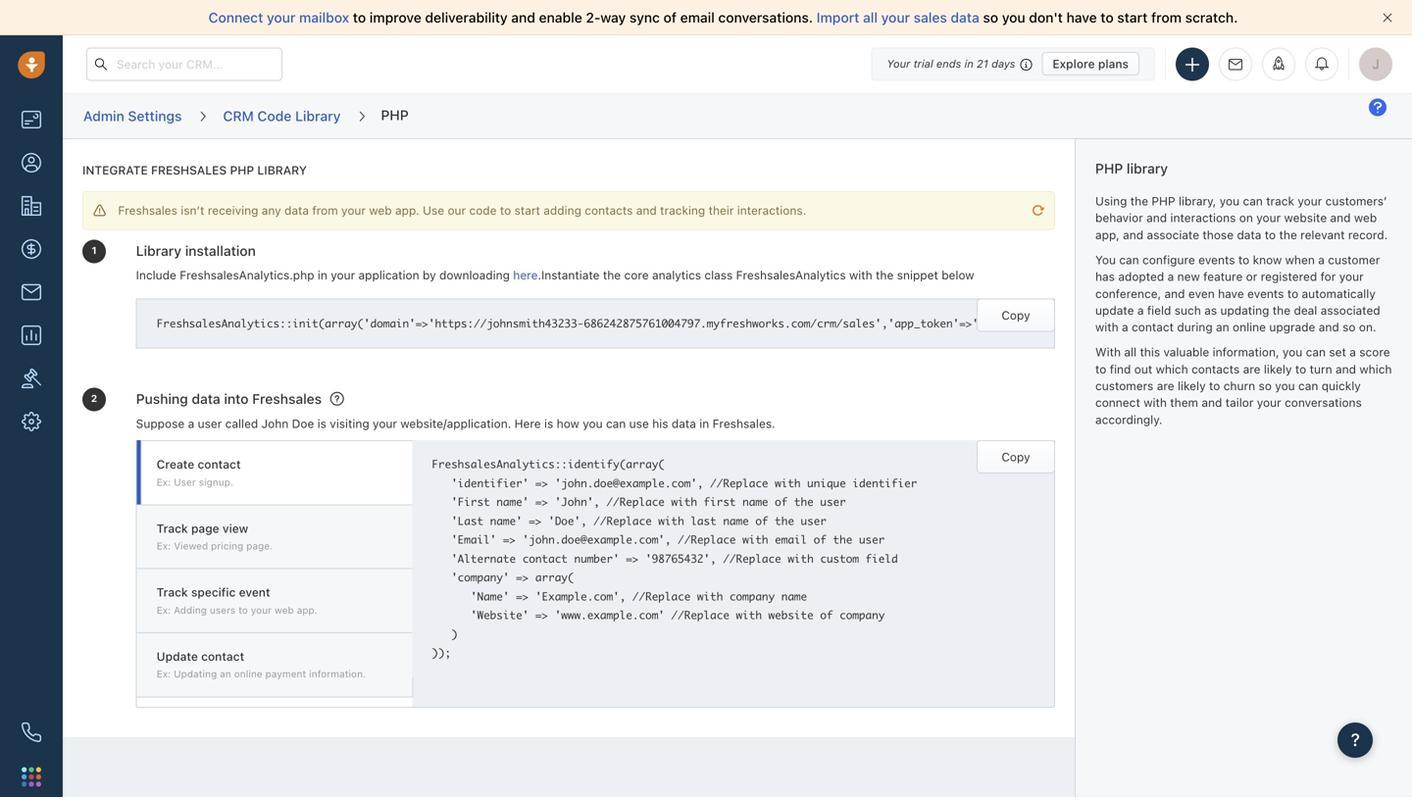Task type: vqa. For each thing, say whether or not it's contained in the screenshot.
everything
no



Task type: describe. For each thing, give the bounding box(es) containing it.
=> down array(
[[535, 609, 548, 622]]

=> right number'
[[626, 552, 639, 566]]

isn't
[[181, 204, 204, 217]]

receiving
[[208, 204, 258, 217]]

include
[[136, 268, 176, 282]]

ex: inside create contact ex: user signup.
[[157, 476, 171, 488]]

an inside update contact ex: updating an online payment information.
[[220, 668, 231, 680]]

field inside the you can configure events to know when a customer has adopted a new feature or registered for your conference, and even have events to automatically update a field such as updating the deal associated with a contact during an online upgrade and so on.
[[1147, 303, 1171, 317]]

0 vertical spatial freshsales
[[151, 163, 227, 177]]

your
[[887, 57, 910, 70]]

1 vertical spatial events
[[1247, 287, 1284, 300]]

create contact ex: user signup.
[[157, 458, 241, 488]]

to inside using the php library, you can track your customers' behavior and interactions on your website and web app, and associate those data to the relevant record.
[[1265, 228, 1276, 242]]

crm
[[223, 108, 254, 124]]

the left core
[[603, 268, 621, 282]]

users
[[210, 604, 236, 616]]

your inside the you can configure events to know when a customer has adopted a new feature or registered for your conference, and even have events to automatically update a field such as updating the deal associated with a contact during an online upgrade and so on.
[[1339, 270, 1364, 284]]

and up set
[[1319, 320, 1339, 334]]

the left the snippet
[[876, 268, 894, 282]]

1 which from the left
[[1156, 362, 1188, 376]]

doe
[[292, 417, 314, 431]]

0 horizontal spatial from
[[312, 204, 338, 217]]

your trial ends in 21 days
[[887, 57, 1015, 70]]

1 vertical spatial name
[[723, 514, 749, 528]]

information.
[[309, 668, 366, 680]]

online inside update contact ex: updating an online payment information.
[[234, 668, 262, 680]]

you inside using the php library, you can track your customers' behavior and interactions on your website and web app, and associate those data to the relevant record.
[[1220, 194, 1240, 208]]

1 horizontal spatial web
[[369, 204, 392, 217]]

import
[[817, 9, 859, 25]]

deliverability
[[425, 9, 508, 25]]

app. inside track specific event ex: adding users to your web app.
[[297, 604, 317, 616]]

0 horizontal spatial are
[[1157, 379, 1174, 393]]

pushing
[[136, 391, 188, 407]]

during
[[1177, 320, 1213, 334]]

page
[[191, 522, 219, 535]]

=> up 'website'
[[516, 590, 529, 604]]

'alternate
[[451, 552, 516, 566]]

by
[[423, 268, 436, 282]]

connect
[[1095, 396, 1140, 410]]

'example.com',
[[535, 590, 626, 604]]

21
[[977, 57, 988, 70]]

the inside the you can configure events to know when a customer has adopted a new feature or registered for your conference, and even have events to automatically update a field such as updating the deal associated with a contact during an online upgrade and so on.
[[1273, 303, 1291, 317]]

686242875761004797.myfreshworks.com/crm/sales','app_token'=>'e1ae26df19a44a14e31f4d30583bc15d835f65fe19ceb90ee149e13264cfae09'))
[[584, 317, 1412, 330]]

your left sales at the top right of page
[[881, 9, 910, 25]]

1 vertical spatial freshsales
[[118, 204, 177, 217]]

to right code
[[500, 204, 511, 217]]

churn
[[1224, 379, 1255, 393]]

your up application
[[341, 204, 366, 217]]

=> up 'alternate
[[503, 533, 516, 547]]

adopted
[[1118, 270, 1164, 284]]

'name'
[[471, 590, 509, 604]]

update
[[1095, 303, 1134, 317]]

into
[[224, 391, 249, 407]]

your left mailbox
[[267, 9, 296, 25]]

'identifier'
[[451, 477, 529, 490]]

and down behavior on the top right of page
[[1123, 228, 1144, 242]]

freshsales.
[[712, 417, 775, 431]]

0 vertical spatial email
[[680, 9, 715, 25]]

interactions
[[1170, 211, 1236, 225]]

0 vertical spatial from
[[1151, 9, 1182, 25]]

customer
[[1328, 253, 1380, 267]]

quickly
[[1322, 379, 1361, 393]]

admin settings
[[83, 108, 182, 124]]

associated
[[1321, 303, 1380, 317]]

using the php library, you can track your customers' behavior and interactions on your website and web app, and associate those data to the relevant record.
[[1095, 194, 1388, 242]]

freshsales isn't receiving any data from your web app. use our code to start adding contacts and tracking their interactions.
[[118, 204, 806, 217]]

here link
[[513, 268, 538, 282]]

data right his
[[672, 417, 696, 431]]

1 vertical spatial library
[[257, 163, 307, 177]]

php up receiving
[[230, 163, 254, 177]]

with inside library installation include freshsalesanalytics.php in your application by downloading here .instantiate the core analytics class freshsalesanalytics with the snippet below
[[849, 268, 872, 282]]

of right sync
[[663, 9, 677, 25]]

'98765432',
[[645, 552, 717, 566]]

customers
[[1095, 379, 1154, 393]]

scratch.
[[1185, 9, 1238, 25]]

website inside using the php library, you can track your customers' behavior and interactions on your website and web app, and associate those data to the relevant record.
[[1284, 211, 1327, 225]]

contacts inside with all this valuable information, you can set a score to find out which contacts are likely to turn and which customers are likely to churn so you can quickly connect with them and tailor your conversations accordingly.
[[1192, 362, 1240, 376]]

pushing data into freshsales
[[136, 391, 322, 407]]

explore plans
[[1053, 57, 1129, 71]]

feature
[[1203, 270, 1243, 284]]

explore plans link
[[1042, 52, 1140, 76]]

can inside using the php library, you can track your customers' behavior and interactions on your website and web app, and associate those data to the relevant record.
[[1243, 194, 1263, 208]]

php down improve
[[381, 107, 409, 123]]

a right suppose
[[188, 417, 194, 431]]

1 horizontal spatial are
[[1243, 362, 1261, 376]]

the up when
[[1279, 228, 1297, 242]]

to up or
[[1238, 253, 1250, 267]]

you left don't
[[1002, 9, 1025, 25]]

1 vertical spatial 'john.doe@example.com',
[[522, 533, 671, 547]]

last
[[691, 514, 717, 528]]

with all this valuable information, you can set a score to find out which contacts are likely to turn and which customers are likely to churn so you can quickly connect with them and tailor your conversations accordingly.
[[1095, 345, 1392, 426]]

first
[[704, 495, 736, 509]]

1 horizontal spatial company
[[840, 609, 885, 622]]

any
[[262, 204, 281, 217]]

import all your sales data link
[[817, 9, 983, 25]]

to up plans on the right top of the page
[[1101, 9, 1114, 25]]

ex: inside track page view ex: viewed pricing page.
[[157, 540, 171, 552]]

web inside track specific event ex: adding users to your web app.
[[275, 604, 294, 616]]

the up custom
[[833, 533, 853, 547]]

and up associate
[[1147, 211, 1167, 225]]

'www.example.com'
[[555, 609, 665, 622]]

for
[[1321, 270, 1336, 284]]

score
[[1359, 345, 1390, 359]]

or
[[1246, 270, 1258, 284]]

integrate freshsales php library
[[82, 163, 307, 177]]

track for track page view
[[157, 522, 188, 535]]

0 vertical spatial all
[[863, 9, 878, 25]]

with inside with all this valuable information, you can set a score to find out which contacts are likely to turn and which customers are likely to churn so you can quickly connect with them and tailor your conversations accordingly.
[[1144, 396, 1167, 410]]

library installation include freshsalesanalytics.php in your application by downloading here .instantiate the core analytics class freshsalesanalytics with the snippet below
[[136, 243, 974, 282]]

contact inside create contact ex: user signup.
[[198, 458, 241, 471]]

and left tracking
[[636, 204, 657, 217]]

to down with
[[1095, 362, 1107, 376]]

the right last
[[775, 514, 794, 528]]

automatically
[[1302, 287, 1376, 300]]

library,
[[1179, 194, 1216, 208]]

=> up 'doe',
[[535, 495, 548, 509]]

field inside freshsalesanalytics::identify(array( 'identifier' => 'john.doe@example.com', //replace with unique identifier 'first name' => 'john', //replace with first name of the user 'last name' => 'doe', //replace with last name of the user 'email' => 'john.doe@example.com', //replace with email of the user 'alternate contact number' => '98765432', //replace with custom field 'company' => array( 'name' => 'example.com', //replace with company name 'website' => 'www.example.com' //replace with website of company ) ));
[[865, 552, 898, 566]]

freshsalesanalytics
[[736, 268, 846, 282]]

copy for freshsalesanalytics::identify(array( 'identifier' => 'john.doe@example.com', //replace with unique identifier 'first name' => 'john', //replace with first name of the user 'last name' => 'doe', //replace with last name of the user 'email' => 'john.doe@example.com', //replace with email of the user 'alternate contact number' => '98765432', //replace with custom field 'company' => array( 'name' => 'example.com', //replace with company name 'website' => 'www.example.com' //replace with website of company ) ));
[[1002, 450, 1030, 464]]

data right sales at the top right of page
[[951, 9, 979, 25]]

with
[[1095, 345, 1121, 359]]

website/application.
[[400, 417, 511, 431]]

updating
[[174, 668, 217, 680]]

how
[[557, 417, 579, 431]]

create
[[157, 458, 194, 471]]

=> left array(
[[516, 571, 529, 585]]

copy button for freshsalesanalytics::init(array('domain'=>'https://johnsmith43233-686242875761004797.myfreshworks.com/crm/sales','app_token'=>'e1ae26df19a44a14e31f4d30583bc15d835f65fe19ceb90ee149e13264cfae09'))
[[977, 298, 1055, 332]]

improve
[[370, 9, 421, 25]]

hotspot (open by clicking or pressing space/enter) alert dialog
[[1366, 96, 1389, 121]]

connect your mailbox link
[[208, 9, 353, 25]]

a down update
[[1122, 320, 1128, 334]]

the up behavior on the top right of page
[[1130, 194, 1148, 208]]

website inside freshsalesanalytics::identify(array( 'identifier' => 'john.doe@example.com', //replace with unique identifier 'first name' => 'john', //replace with first name of the user 'last name' => 'doe', //replace with last name of the user 'email' => 'john.doe@example.com', //replace with email of the user 'alternate contact number' => '98765432', //replace with custom field 'company' => array( 'name' => 'example.com', //replace with company name 'website' => 'www.example.com' //replace with website of company ) ));
[[768, 609, 814, 622]]

'doe',
[[548, 514, 587, 528]]

to left churn
[[1209, 379, 1220, 393]]

2 which from the left
[[1360, 362, 1392, 376]]

copy for freshsalesanalytics::init(array('domain'=>'https://johnsmith43233-686242875761004797.myfreshworks.com/crm/sales','app_token'=>'e1ae26df19a44a14e31f4d30583bc15d835f65fe19ceb90ee149e13264cfae09'))
[[1002, 308, 1030, 322]]

contact inside the you can configure events to know when a customer has adopted a new feature or registered for your conference, and even have events to automatically update a field such as updating the deal associated with a contact during an online upgrade and so on.
[[1132, 320, 1174, 334]]

associate
[[1147, 228, 1199, 242]]

payment
[[265, 668, 306, 680]]

1 is from the left
[[317, 417, 326, 431]]

application
[[358, 268, 419, 282]]

0 horizontal spatial start
[[514, 204, 540, 217]]

freshsalesanalytics::init(array('domain'=>'https://johnsmith43233-686242875761004797.myfreshworks.com/crm/sales','app_token'=>'e1ae26df19a44a14e31f4d30583bc15d835f65fe19ceb90ee149e13264cfae09'))
[[157, 317, 1412, 330]]

click to know more about pushing data into the crm image
[[330, 391, 344, 407]]

and left tailor
[[1202, 396, 1222, 410]]

below
[[942, 268, 974, 282]]

data left into
[[192, 391, 220, 407]]

and left enable
[[511, 9, 535, 25]]

viewed
[[174, 540, 208, 552]]

trial
[[914, 57, 933, 70]]

data inside using the php library, you can track your customers' behavior and interactions on your website and web app, and associate those data to the relevant record.
[[1237, 228, 1262, 242]]

upgrade
[[1269, 320, 1315, 334]]



Task type: locate. For each thing, give the bounding box(es) containing it.
freshsalesanalytics::identify(array( 'identifier' => 'john.doe@example.com', //replace with unique identifier 'first name' => 'john', //replace with first name of the user 'last name' => 'doe', //replace with last name of the user 'email' => 'john.doe@example.com', //replace with email of the user 'alternate contact number' => '98765432', //replace with custom field 'company' => array( 'name' => 'example.com', //replace with company name 'website' => 'www.example.com' //replace with website of company ) ));
[[432, 458, 917, 660]]

is left how
[[544, 417, 553, 431]]

an right updating
[[220, 668, 231, 680]]

of down custom
[[820, 609, 833, 622]]

properties image
[[22, 369, 41, 388]]

to inside track specific event ex: adding users to your web app.
[[238, 604, 248, 616]]

0 vertical spatial copy button
[[977, 298, 1055, 332]]

1 horizontal spatial which
[[1360, 362, 1392, 376]]

1 vertical spatial company
[[840, 609, 885, 622]]

website
[[1284, 211, 1327, 225], [768, 609, 814, 622]]

code
[[469, 204, 497, 217]]

0 vertical spatial likely
[[1264, 362, 1292, 376]]

0 vertical spatial an
[[1216, 320, 1229, 334]]

library up include
[[136, 243, 182, 259]]

contact up updating
[[201, 650, 244, 663]]

'john',
[[555, 495, 600, 509]]

library up "any"
[[257, 163, 307, 177]]

here
[[514, 417, 541, 431]]

find
[[1110, 362, 1131, 376]]

2 vertical spatial library
[[136, 243, 182, 259]]

your right visiting
[[373, 417, 397, 431]]

so up the 21
[[983, 9, 998, 25]]

1 vertical spatial copy button
[[977, 440, 1055, 474]]

field right custom
[[865, 552, 898, 566]]

to left turn
[[1295, 362, 1306, 376]]

suppose a user called john doe is visiting your website/application. here is how you can use his data in freshsales.
[[136, 417, 775, 431]]

have inside the you can configure events to know when a customer has adopted a new feature or registered for your conference, and even have events to automatically update a field such as updating the deal associated with a contact during an online upgrade and so on.
[[1218, 287, 1244, 300]]

0 vertical spatial have
[[1066, 9, 1097, 25]]

and up quickly
[[1336, 362, 1356, 376]]

number'
[[574, 552, 619, 566]]

core
[[624, 268, 649, 282]]

their
[[709, 204, 734, 217]]

1 horizontal spatial app.
[[395, 204, 419, 217]]

0 vertical spatial are
[[1243, 362, 1261, 376]]

in inside library installation include freshsalesanalytics.php in your application by downloading here .instantiate the core analytics class freshsalesanalytics with the snippet below
[[318, 268, 327, 282]]

0 horizontal spatial is
[[317, 417, 326, 431]]

'last
[[451, 514, 484, 528]]

can up the on
[[1243, 194, 1263, 208]]

tracking
[[660, 204, 705, 217]]

0 vertical spatial field
[[1147, 303, 1171, 317]]

suppose
[[136, 417, 185, 431]]

refresh image
[[1033, 204, 1044, 217]]

ex: down update
[[157, 668, 171, 680]]

app. up 'payment'
[[297, 604, 317, 616]]

2 track from the top
[[157, 586, 188, 599]]

1 vertical spatial name'
[[490, 514, 522, 528]]

of right last
[[755, 514, 768, 528]]

those
[[1203, 228, 1234, 242]]

contacts up churn
[[1192, 362, 1240, 376]]

all up the find
[[1124, 345, 1137, 359]]

an
[[1216, 320, 1229, 334], [220, 668, 231, 680]]

admin settings link
[[82, 101, 183, 132]]

a down conference,
[[1137, 303, 1144, 317]]

so down "associated"
[[1343, 320, 1356, 334]]

don't
[[1029, 9, 1063, 25]]

your inside library installation include freshsalesanalytics.php in your application by downloading here .instantiate the core analytics class freshsalesanalytics with the snippet below
[[331, 268, 355, 282]]

a inside with all this valuable information, you can set a score to find out which contacts are likely to turn and which customers are likely to churn so you can quickly connect with them and tailor your conversations accordingly.
[[1350, 345, 1356, 359]]

you down upgrade
[[1283, 345, 1303, 359]]

downloading
[[439, 268, 510, 282]]

2 vertical spatial so
[[1259, 379, 1272, 393]]

1 vertical spatial so
[[1343, 320, 1356, 334]]

ex: inside update contact ex: updating an online payment information.
[[157, 668, 171, 680]]

1 horizontal spatial website
[[1284, 211, 1327, 225]]

likely up them
[[1178, 379, 1206, 393]]

php library
[[1095, 160, 1168, 177]]

in left application
[[318, 268, 327, 282]]

company
[[730, 590, 775, 604], [840, 609, 885, 622]]

2 horizontal spatial so
[[1343, 320, 1356, 334]]

0 horizontal spatial field
[[865, 552, 898, 566]]

1 vertical spatial have
[[1218, 287, 1244, 300]]

of up custom
[[814, 533, 827, 547]]

to
[[353, 9, 366, 25], [1101, 9, 1114, 25], [500, 204, 511, 217], [1265, 228, 1276, 242], [1238, 253, 1250, 267], [1287, 287, 1299, 300], [1095, 362, 1107, 376], [1295, 362, 1306, 376], [1209, 379, 1220, 393], [238, 604, 248, 616]]

email inside freshsalesanalytics::identify(array( 'identifier' => 'john.doe@example.com', //replace with unique identifier 'first name' => 'john', //replace with first name of the user 'last name' => 'doe', //replace with last name of the user 'email' => 'john.doe@example.com', //replace with email of the user 'alternate contact number' => '98765432', //replace with custom field 'company' => array( 'name' => 'example.com', //replace with company name 'website' => 'www.example.com' //replace with website of company ) ));
[[775, 533, 807, 547]]

1 vertical spatial contacts
[[1192, 362, 1240, 376]]

freshsales up john
[[252, 391, 322, 407]]

pricing
[[211, 540, 243, 552]]

from
[[1151, 9, 1182, 25], [312, 204, 338, 217]]

you right how
[[583, 417, 603, 431]]

to down registered
[[1287, 287, 1299, 300]]

and up such
[[1165, 287, 1185, 300]]

can up turn
[[1306, 345, 1326, 359]]

contact
[[1132, 320, 1174, 334], [198, 458, 241, 471], [522, 552, 568, 566], [201, 650, 244, 663]]

2 horizontal spatial in
[[964, 57, 974, 70]]

0 vertical spatial events
[[1198, 253, 1235, 267]]

web up update contact ex: updating an online payment information.
[[275, 604, 294, 616]]

2 copy button from the top
[[977, 440, 1055, 474]]

freshsales up isn't
[[151, 163, 227, 177]]

web up record.
[[1354, 211, 1377, 225]]

0 horizontal spatial in
[[318, 268, 327, 282]]

0 horizontal spatial have
[[1066, 9, 1097, 25]]

0 horizontal spatial an
[[220, 668, 231, 680]]

1 vertical spatial likely
[[1178, 379, 1206, 393]]

your right track
[[1298, 194, 1322, 208]]

));
[[432, 646, 451, 660]]

2 vertical spatial freshsales
[[252, 391, 322, 407]]

using
[[1095, 194, 1127, 208]]

has
[[1095, 270, 1115, 284]]

plans
[[1098, 57, 1129, 71]]

warn image
[[93, 204, 105, 217]]

data right "any"
[[284, 204, 309, 217]]

phone element
[[12, 713, 51, 752]]

'john.doe@example.com', up number'
[[522, 533, 671, 547]]

0 horizontal spatial all
[[863, 9, 878, 25]]

on
[[1239, 211, 1253, 225]]

1 vertical spatial all
[[1124, 345, 1137, 359]]

app.
[[395, 204, 419, 217], [297, 604, 317, 616]]

freshworks switcher image
[[22, 767, 41, 787]]

web
[[369, 204, 392, 217], [1354, 211, 1377, 225], [275, 604, 294, 616]]

the down unique at the bottom of page
[[794, 495, 814, 509]]

php left "library," on the top right of the page
[[1152, 194, 1175, 208]]

2 vertical spatial in
[[699, 417, 709, 431]]

web left use on the top left of the page
[[369, 204, 392, 217]]

information,
[[1213, 345, 1279, 359]]

contact up array(
[[522, 552, 568, 566]]

freshsalesanalytics::identify(array(
[[432, 458, 665, 471]]

set
[[1329, 345, 1346, 359]]

0 vertical spatial track
[[157, 522, 188, 535]]

1 vertical spatial field
[[865, 552, 898, 566]]

an down as
[[1216, 320, 1229, 334]]

1 vertical spatial are
[[1157, 379, 1174, 393]]

all right import
[[863, 9, 878, 25]]

0 vertical spatial name'
[[496, 495, 529, 509]]

start up plans on the right top of the page
[[1117, 9, 1148, 25]]

1 ex: from the top
[[157, 476, 171, 488]]

signup.
[[199, 476, 233, 488]]

a up for at the right top of page
[[1318, 253, 1325, 267]]

1 vertical spatial email
[[775, 533, 807, 547]]

admin
[[83, 108, 124, 124]]

as
[[1204, 303, 1217, 317]]

1 vertical spatial start
[[514, 204, 540, 217]]

4 ex: from the top
[[157, 668, 171, 680]]

new
[[1177, 270, 1200, 284]]

ex: inside track specific event ex: adding users to your web app.
[[157, 604, 171, 616]]

with inside the you can configure events to know when a customer has adopted a new feature or registered for your conference, and even have events to automatically update a field such as updating the deal associated with a contact during an online upgrade and so on.
[[1095, 320, 1119, 334]]

0 vertical spatial in
[[964, 57, 974, 70]]

event
[[239, 586, 270, 599]]

1 vertical spatial track
[[157, 586, 188, 599]]

2 horizontal spatial web
[[1354, 211, 1377, 225]]

1 vertical spatial app.
[[297, 604, 317, 616]]

1 vertical spatial in
[[318, 268, 327, 282]]

1 horizontal spatial in
[[699, 417, 709, 431]]

ex:
[[157, 476, 171, 488], [157, 540, 171, 552], [157, 604, 171, 616], [157, 668, 171, 680]]

out
[[1134, 362, 1152, 376]]

contact up signup.
[[198, 458, 241, 471]]

library inside library installation include freshsalesanalytics.php in your application by downloading here .instantiate the core analytics class freshsalesanalytics with the snippet below
[[136, 243, 182, 259]]

our
[[448, 204, 466, 217]]

0 vertical spatial library
[[295, 108, 341, 124]]

to right mailbox
[[353, 9, 366, 25]]

1 track from the top
[[157, 522, 188, 535]]

behavior
[[1095, 211, 1143, 225]]

track for track specific event
[[157, 586, 188, 599]]

interactions.
[[737, 204, 806, 217]]

start left adding
[[514, 204, 540, 217]]

so inside with all this valuable information, you can set a score to find out which contacts are likely to turn and which customers are likely to churn so you can quickly connect with them and tailor your conversations accordingly.
[[1259, 379, 1272, 393]]

use
[[629, 417, 649, 431]]

contact inside update contact ex: updating an online payment information.
[[201, 650, 244, 663]]

integrate
[[82, 163, 148, 177]]

email right sync
[[680, 9, 715, 25]]

1 horizontal spatial is
[[544, 417, 553, 431]]

contacts right adding
[[585, 204, 633, 217]]

can left use
[[606, 417, 626, 431]]

1 copy button from the top
[[977, 298, 1055, 332]]

1 vertical spatial from
[[312, 204, 338, 217]]

web inside using the php library, you can track your customers' behavior and interactions on your website and web app, and associate those data to the relevant record.
[[1354, 211, 1377, 225]]

'company'
[[451, 571, 509, 585]]

'john.doe@example.com',
[[555, 477, 704, 490], [522, 533, 671, 547]]

app,
[[1095, 228, 1120, 242]]

know
[[1253, 253, 1282, 267]]

can inside the you can configure events to know when a customer has adopted a new feature or registered for your conference, and even have events to automatically update a field such as updating the deal associated with a contact during an online upgrade and so on.
[[1119, 253, 1139, 267]]

freshsales left isn't
[[118, 204, 177, 217]]

1 vertical spatial an
[[220, 668, 231, 680]]

phone image
[[22, 723, 41, 742]]

1 horizontal spatial all
[[1124, 345, 1137, 359]]

to up know
[[1265, 228, 1276, 242]]

such
[[1175, 303, 1201, 317]]

can down turn
[[1298, 379, 1318, 393]]

his
[[652, 417, 668, 431]]

are down information,
[[1243, 362, 1261, 376]]

0 horizontal spatial so
[[983, 9, 998, 25]]

0 vertical spatial start
[[1117, 9, 1148, 25]]

0 horizontal spatial which
[[1156, 362, 1188, 376]]

your inside track specific event ex: adding users to your web app.
[[251, 604, 272, 616]]

and down customers' at the top
[[1330, 211, 1351, 225]]

is right doe
[[317, 417, 326, 431]]

your down event
[[251, 604, 272, 616]]

1 horizontal spatial online
[[1233, 320, 1266, 334]]

php up using
[[1095, 160, 1123, 177]]

you
[[1095, 253, 1116, 267]]

1 horizontal spatial contacts
[[1192, 362, 1240, 376]]

0 horizontal spatial events
[[1198, 253, 1235, 267]]

library
[[1127, 160, 1168, 177]]

of right first
[[775, 495, 788, 509]]

your right tailor
[[1257, 396, 1281, 410]]

0 vertical spatial website
[[1284, 211, 1327, 225]]

tailor
[[1226, 396, 1254, 410]]

0 vertical spatial online
[[1233, 320, 1266, 334]]

1 horizontal spatial from
[[1151, 9, 1182, 25]]

crm code library
[[223, 108, 341, 124]]

view
[[223, 522, 248, 535]]

1 horizontal spatial so
[[1259, 379, 1272, 393]]

1 vertical spatial copy
[[1002, 450, 1030, 464]]

in left freshsales.
[[699, 417, 709, 431]]

have down feature
[[1218, 287, 1244, 300]]

2 is from the left
[[544, 417, 553, 431]]

in
[[964, 57, 974, 70], [318, 268, 327, 282], [699, 417, 709, 431]]

settings
[[128, 108, 182, 124]]

so inside the you can configure events to know when a customer has adopted a new feature or registered for your conference, and even have events to automatically update a field such as updating the deal associated with a contact during an online upgrade and so on.
[[1343, 320, 1356, 334]]

1 horizontal spatial events
[[1247, 287, 1284, 300]]

to right users
[[238, 604, 248, 616]]

0 horizontal spatial company
[[730, 590, 775, 604]]

the up upgrade
[[1273, 303, 1291, 317]]

contact up this
[[1132, 320, 1174, 334]]

0 vertical spatial app.
[[395, 204, 419, 217]]

registered
[[1261, 270, 1317, 284]]

events up feature
[[1198, 253, 1235, 267]]

1 horizontal spatial an
[[1216, 320, 1229, 334]]

a down configure
[[1168, 270, 1174, 284]]

)
[[451, 628, 458, 641]]

sales
[[914, 9, 947, 25]]

way
[[600, 9, 626, 25]]

can up adopted
[[1119, 253, 1139, 267]]

1 horizontal spatial likely
[[1264, 362, 1292, 376]]

custom
[[820, 552, 859, 566]]

1 horizontal spatial field
[[1147, 303, 1171, 317]]

2 copy from the top
[[1002, 450, 1030, 464]]

'john.doe@example.com', up 'john',
[[555, 477, 704, 490]]

3 ex: from the top
[[157, 604, 171, 616]]

1 horizontal spatial have
[[1218, 287, 1244, 300]]

snippet
[[897, 268, 938, 282]]

is
[[317, 417, 326, 431], [544, 417, 553, 431]]

conversations.
[[718, 9, 813, 25]]

=> down freshsalesanalytics::identify(array(
[[535, 477, 548, 490]]

an inside the you can configure events to know when a customer has adopted a new feature or registered for your conference, and even have events to automatically update a field such as updating the deal associated with a contact during an online upgrade and so on.
[[1216, 320, 1229, 334]]

configure
[[1142, 253, 1195, 267]]

0 vertical spatial 'john.doe@example.com',
[[555, 477, 704, 490]]

library right code
[[295, 108, 341, 124]]

0 vertical spatial company
[[730, 590, 775, 604]]

you can configure events to know when a customer has adopted a new feature or registered for your conference, and even have events to automatically update a field such as updating the deal associated with a contact during an online upgrade and so on.
[[1095, 253, 1380, 334]]

2 ex: from the top
[[157, 540, 171, 552]]

ex: left "viewed" at the bottom of the page
[[157, 540, 171, 552]]

unique
[[807, 477, 846, 490]]

visiting
[[330, 417, 369, 431]]

1 vertical spatial online
[[234, 668, 262, 680]]

events down or
[[1247, 287, 1284, 300]]

online inside the you can configure events to know when a customer has adopted a new feature or registered for your conference, and even have events to automatically update a field such as updating the deal associated with a contact during an online upgrade and so on.
[[1233, 320, 1266, 334]]

all inside with all this valuable information, you can set a score to find out which contacts are likely to turn and which customers are likely to churn so you can quickly connect with them and tailor your conversations accordingly.
[[1124, 345, 1137, 359]]

with
[[849, 268, 872, 282], [1095, 320, 1119, 334], [1144, 396, 1167, 410], [775, 477, 801, 490], [671, 495, 697, 509], [658, 514, 684, 528], [742, 533, 768, 547], [788, 552, 814, 566], [697, 590, 723, 604], [736, 609, 762, 622]]

0 horizontal spatial contacts
[[585, 204, 633, 217]]

1 horizontal spatial start
[[1117, 9, 1148, 25]]

copy button
[[977, 298, 1055, 332], [977, 440, 1055, 474]]

0 horizontal spatial online
[[234, 668, 262, 680]]

when
[[1285, 253, 1315, 267]]

copy button for freshsalesanalytics::identify(array( 'identifier' => 'john.doe@example.com', //replace with unique identifier 'first name' => 'john', //replace with first name of the user 'last name' => 'doe', //replace with last name of the user 'email' => 'john.doe@example.com', //replace with email of the user 'alternate contact number' => '98765432', //replace with custom field 'company' => array( 'name' => 'example.com', //replace with company name 'website' => 'www.example.com' //replace with website of company ) ));
[[977, 440, 1055, 474]]

data down the on
[[1237, 228, 1262, 242]]

ex: left adding
[[157, 604, 171, 616]]

1 horizontal spatial email
[[775, 533, 807, 547]]

updating
[[1220, 303, 1269, 317]]

2 vertical spatial name
[[781, 590, 807, 604]]

1 vertical spatial website
[[768, 609, 814, 622]]

0 horizontal spatial web
[[275, 604, 294, 616]]

0 horizontal spatial app.
[[297, 604, 317, 616]]

1 copy from the top
[[1002, 308, 1030, 322]]

you up conversations
[[1275, 379, 1295, 393]]

0 vertical spatial so
[[983, 9, 998, 25]]

your left application
[[331, 268, 355, 282]]

track inside track specific event ex: adding users to your web app.
[[157, 586, 188, 599]]

track up adding
[[157, 586, 188, 599]]

contact inside freshsalesanalytics::identify(array( 'identifier' => 'john.doe@example.com', //replace with unique identifier 'first name' => 'john', //replace with first name of the user 'last name' => 'doe', //replace with last name of the user 'email' => 'john.doe@example.com', //replace with email of the user 'alternate contact number' => '98765432', //replace with custom field 'company' => array( 'name' => 'example.com', //replace with company name 'website' => 'www.example.com' //replace with website of company ) ));
[[522, 552, 568, 566]]

0 horizontal spatial website
[[768, 609, 814, 622]]

0 vertical spatial contacts
[[585, 204, 633, 217]]

track inside track page view ex: viewed pricing page.
[[157, 522, 188, 535]]

your down track
[[1256, 211, 1281, 225]]

track
[[157, 522, 188, 535], [157, 586, 188, 599]]

=> left 'doe',
[[529, 514, 542, 528]]

php inside using the php library, you can track your customers' behavior and interactions on your website and web app, and associate those data to the relevant record.
[[1152, 194, 1175, 208]]

ex: left user
[[157, 476, 171, 488]]

your inside with all this valuable information, you can set a score to find out which contacts are likely to turn and which customers are likely to churn so you can quickly connect with them and tailor your conversations accordingly.
[[1257, 396, 1281, 410]]

close image
[[1383, 13, 1393, 23]]

a right set
[[1350, 345, 1356, 359]]

0 vertical spatial name
[[742, 495, 768, 509]]

0 vertical spatial copy
[[1002, 308, 1030, 322]]

Search your CRM... text field
[[86, 48, 282, 81]]

0 horizontal spatial email
[[680, 9, 715, 25]]

0 horizontal spatial likely
[[1178, 379, 1206, 393]]



